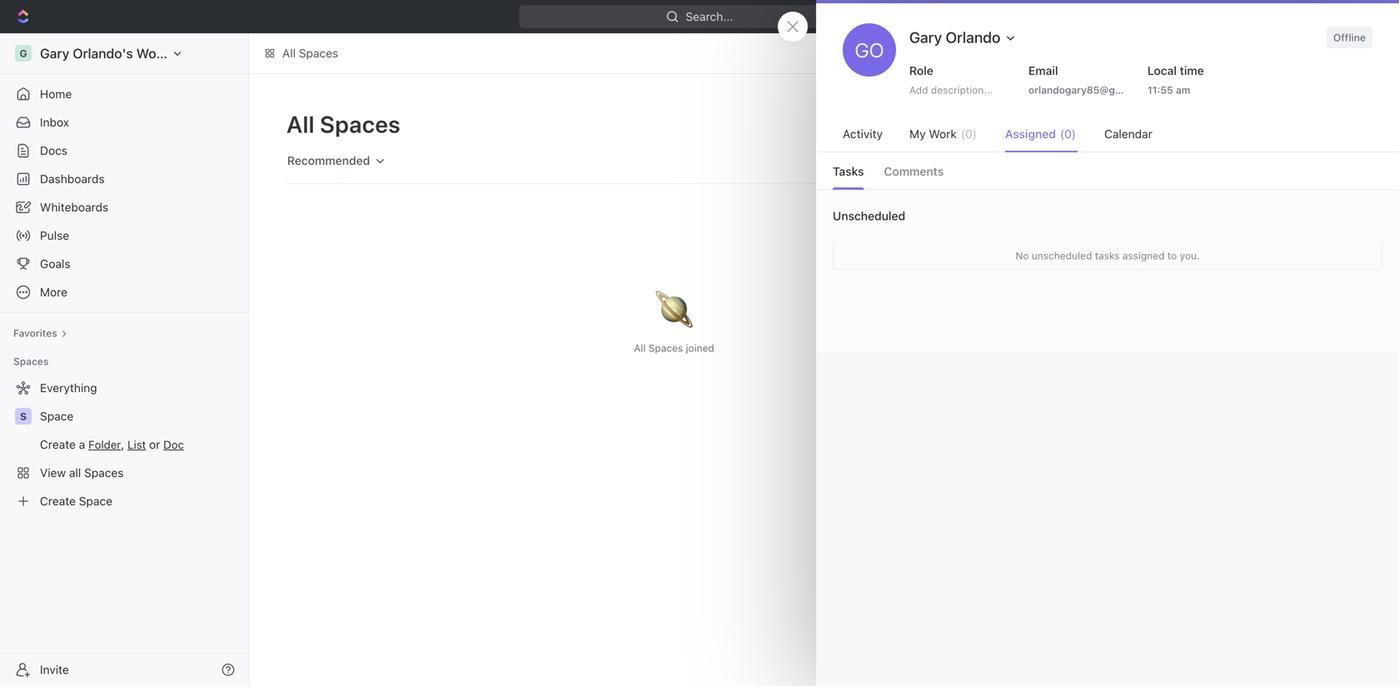 Task type: describe. For each thing, give the bounding box(es) containing it.
gary orlando
[[910, 28, 1001, 46]]

new space
[[991, 118, 1052, 132]]

in
[[1182, 140, 1190, 152]]

email
[[1029, 64, 1058, 77]]

1 (0) from the left
[[961, 127, 977, 141]]

search... inside button
[[1005, 154, 1052, 167]]

more button
[[7, 279, 242, 306]]

goals link
[[7, 251, 242, 277]]

offline
[[1333, 32, 1366, 43]]

left
[[1216, 140, 1232, 152]]

11:55
[[1148, 84, 1173, 96]]

view all spaces link
[[7, 460, 238, 486]]

s for topmost space, , element
[[1118, 184, 1124, 196]]

am
[[1176, 84, 1191, 96]]

list
[[127, 438, 146, 451]]

goals
[[40, 257, 70, 271]]

dashboards
[[40, 172, 105, 186]]

whiteboards link
[[7, 194, 242, 221]]

all spaces joined
[[634, 342, 714, 354]]

my work (0)
[[910, 127, 977, 141]]

list button
[[127, 438, 146, 451]]

whiteboards
[[40, 200, 108, 214]]

,
[[121, 438, 124, 451]]

all
[[69, 466, 81, 480]]

search... button
[[981, 147, 1062, 174]]

2 (0) from the left
[[1060, 127, 1076, 141]]

everything
[[40, 381, 97, 395]]

docs
[[40, 144, 67, 157]]

space down shown
[[1141, 183, 1175, 197]]

joined
[[686, 342, 714, 354]]

pulse
[[40, 229, 69, 242]]

1 vertical spatial all
[[287, 110, 315, 138]]

you.
[[1180, 250, 1200, 262]]

recommended button
[[280, 147, 394, 175]]

create space link
[[7, 488, 238, 515]]

folder button
[[88, 438, 121, 451]]

assigned (0)
[[1005, 127, 1076, 141]]

docs link
[[7, 137, 242, 164]]

new
[[991, 118, 1015, 132]]

g
[[20, 47, 27, 59]]

to
[[1168, 250, 1177, 262]]

pulse link
[[7, 222, 242, 249]]

email orlandogary85@gmail.com
[[1029, 64, 1159, 96]]

doc button
[[163, 438, 184, 451]]

my
[[910, 127, 926, 141]]

space link
[[40, 403, 238, 430]]

a
[[79, 438, 85, 451]]

calendar
[[1104, 127, 1153, 141]]

add description... button
[[903, 80, 1013, 100]]

gary orlando's workspace, , element
[[15, 45, 32, 62]]

sidebar navigation
[[0, 33, 252, 686]]

create space
[[40, 494, 112, 508]]

space down everything
[[40, 409, 74, 423]]

create a folder , list or doc
[[40, 438, 184, 451]]

home link
[[7, 81, 242, 107]]

comments
[[884, 164, 944, 178]]

assigned
[[1005, 127, 1056, 141]]

create for create space
[[40, 494, 76, 508]]

0 vertical spatial space, , element
[[1111, 180, 1131, 200]]

1 vertical spatial all spaces
[[287, 110, 401, 138]]

⌘k
[[855, 10, 873, 23]]

new space button
[[966, 112, 1062, 138]]

go
[[855, 38, 884, 62]]

tasks
[[833, 164, 864, 178]]



Task type: locate. For each thing, give the bounding box(es) containing it.
visible spaces spaces shown in your left sidebar.
[[1111, 117, 1272, 152]]

description...
[[931, 84, 993, 96]]

0 horizontal spatial gary
[[40, 45, 69, 61]]

2 create from the top
[[40, 494, 76, 508]]

gary
[[910, 28, 942, 46], [40, 45, 69, 61]]

spaces
[[299, 46, 338, 60], [320, 110, 401, 138], [1158, 117, 1208, 135], [1111, 140, 1146, 152], [649, 342, 683, 354], [13, 356, 49, 367], [84, 466, 124, 480]]

sidebar.
[[1235, 140, 1272, 152]]

unscheduled
[[1032, 250, 1092, 262]]

(0) right 'assigned'
[[1060, 127, 1076, 141]]

0 vertical spatial all spaces
[[282, 46, 338, 60]]

2 vertical spatial all
[[634, 342, 646, 354]]

unscheduled
[[833, 209, 906, 223]]

view all spaces
[[40, 466, 124, 480]]

0 vertical spatial s
[[1118, 184, 1124, 196]]

1 create from the top
[[40, 438, 76, 451]]

create for create a folder , list or doc
[[40, 438, 76, 451]]

more
[[40, 285, 67, 299]]

folder
[[88, 438, 121, 451]]

gary inside sidebar navigation
[[40, 45, 69, 61]]

role add description...
[[910, 64, 993, 96]]

1 vertical spatial search...
[[1005, 154, 1052, 167]]

0 horizontal spatial search...
[[686, 10, 733, 23]]

0 horizontal spatial space, , element
[[15, 408, 32, 425]]

gary for gary orlando's workspace
[[40, 45, 69, 61]]

0 vertical spatial all
[[282, 46, 296, 60]]

space down 'view all spaces'
[[79, 494, 112, 508]]

s for space, , element within sidebar navigation
[[20, 411, 27, 422]]

gary right g
[[40, 45, 69, 61]]

or
[[149, 438, 160, 451]]

s inside navigation
[[20, 411, 27, 422]]

space, , element inside sidebar navigation
[[15, 408, 32, 425]]

tree inside sidebar navigation
[[7, 375, 242, 515]]

1 horizontal spatial (0)
[[1060, 127, 1076, 141]]

(0) right work
[[961, 127, 977, 141]]

search...
[[686, 10, 733, 23], [1005, 154, 1052, 167]]

1 vertical spatial create
[[40, 494, 76, 508]]

gary up role
[[910, 28, 942, 46]]

favorites
[[13, 327, 57, 339]]

space inside button
[[1018, 118, 1052, 132]]

dashboards link
[[7, 166, 242, 192]]

s
[[1118, 184, 1124, 196], [20, 411, 27, 422]]

recommended
[[287, 154, 370, 167]]

orlando
[[946, 28, 1001, 46]]

tasks
[[1095, 250, 1120, 262]]

1 horizontal spatial s
[[1118, 184, 1124, 196]]

gary orlando button
[[903, 23, 1024, 52], [903, 23, 1024, 52]]

gary orlando's workspace
[[40, 45, 205, 61]]

role
[[910, 64, 934, 77]]

add
[[910, 84, 928, 96]]

create down view
[[40, 494, 76, 508]]

no unscheduled tasks assigned to you.
[[1016, 250, 1200, 262]]

1 horizontal spatial gary
[[910, 28, 942, 46]]

orlandogary85@gmail.com
[[1029, 84, 1159, 96]]

tree
[[7, 375, 242, 515]]

1 vertical spatial space, , element
[[15, 408, 32, 425]]

create
[[40, 438, 76, 451], [40, 494, 76, 508]]

space right 'new'
[[1018, 118, 1052, 132]]

assigned
[[1123, 250, 1165, 262]]

space, , element
[[1111, 180, 1131, 200], [15, 408, 32, 425]]

inbox
[[40, 115, 69, 129]]

all
[[282, 46, 296, 60], [287, 110, 315, 138], [634, 342, 646, 354]]

0 vertical spatial create
[[40, 438, 76, 451]]

work
[[929, 127, 957, 141]]

home
[[40, 87, 72, 101]]

view
[[40, 466, 66, 480]]

shown
[[1148, 140, 1179, 152]]

create left 'a'
[[40, 438, 76, 451]]

tree containing everything
[[7, 375, 242, 515]]

space
[[1018, 118, 1052, 132], [1141, 183, 1175, 197], [40, 409, 74, 423], [79, 494, 112, 508]]

(0)
[[961, 127, 977, 141], [1060, 127, 1076, 141]]

1 horizontal spatial space, , element
[[1111, 180, 1131, 200]]

activity
[[843, 127, 883, 141]]

1 horizontal spatial search...
[[1005, 154, 1052, 167]]

workspace
[[136, 45, 205, 61]]

0 horizontal spatial (0)
[[961, 127, 977, 141]]

local time 11:55 am
[[1148, 64, 1204, 96]]

favorites button
[[7, 323, 74, 343]]

inbox link
[[7, 109, 242, 136]]

everything link
[[7, 375, 238, 401]]

gary for gary orlando
[[910, 28, 942, 46]]

all spaces
[[282, 46, 338, 60], [287, 110, 401, 138]]

orlando's
[[73, 45, 133, 61]]

invite
[[40, 663, 69, 677]]

your
[[1193, 140, 1214, 152]]

no
[[1016, 250, 1029, 262]]

doc
[[163, 438, 184, 451]]

0 horizontal spatial s
[[20, 411, 27, 422]]

time
[[1180, 64, 1204, 77]]

visible
[[1111, 117, 1155, 135]]

0 vertical spatial search...
[[686, 10, 733, 23]]

local
[[1148, 64, 1177, 77]]

1 vertical spatial s
[[20, 411, 27, 422]]



Task type: vqa. For each thing, say whether or not it's contained in the screenshot.
the topmost 'USER GROUP' Icon
no



